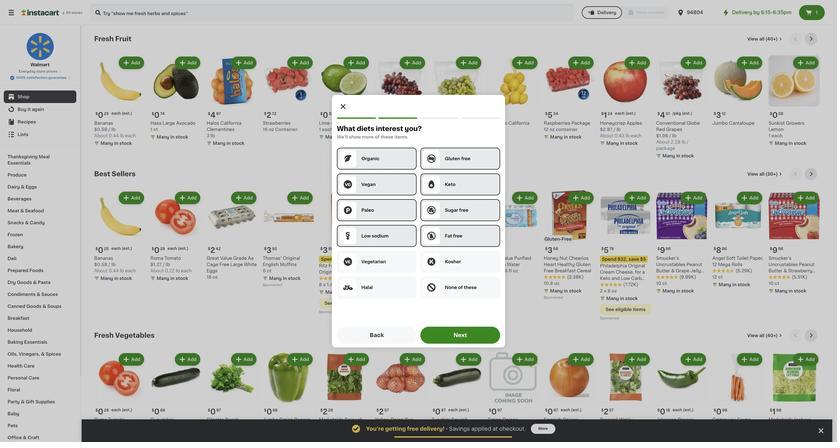 Task type: vqa. For each thing, say whether or not it's contained in the screenshot.


Task type: describe. For each thing, give the bounding box(es) containing it.
candy
[[30, 221, 45, 225]]

next button
[[421, 327, 501, 344]]

ritz fresh stacks original crackers
[[319, 264, 357, 274]]

98 for 0
[[723, 408, 728, 412]]

16 inside "beef chuck, ground, 80%/20% 16 oz"
[[432, 269, 437, 273]]

sunkist growers lemon 1 each
[[769, 121, 805, 138]]

/ inside honeycrisp apples $2.87 / lb about 0.43 lb each
[[614, 127, 616, 132]]

checkout.
[[500, 426, 526, 431]]

sunkist
[[769, 121, 785, 125]]

recipes link
[[4, 116, 76, 128]]

free for gluten free
[[462, 156, 471, 161]]

none
[[445, 285, 457, 290]]

$0.67 each (estimated) element
[[544, 406, 595, 417]]

all stores
[[66, 11, 83, 14]]

thanksgiving meal essentials
[[8, 155, 50, 165]]

80%/20%
[[432, 262, 453, 267]]

instacart logo image
[[21, 9, 59, 16]]

everyday store prices link
[[19, 69, 61, 74]]

yellow onion bag 3 lb bag
[[375, 418, 414, 428]]

0 horizontal spatial breakfast
[[8, 316, 29, 320]]

0.44 for 0
[[109, 134, 119, 138]]

2 4 from the left
[[435, 112, 441, 119]]

oz down lifestyle
[[612, 289, 617, 293]]

4 for $ 4 97
[[210, 112, 216, 119]]

1 inside "sunkist growers lemon 1 each"
[[769, 134, 771, 138]]

$4.51 per package (estimated) element
[[657, 109, 708, 120]]

$ for thomas' original english muffins
[[264, 247, 267, 251]]

buy it again
[[18, 107, 44, 112]]

clementines
[[207, 127, 235, 132]]

1 horizontal spatial these
[[464, 285, 477, 290]]

heart
[[544, 262, 557, 267]]

$0.25 each (estimated) element for each (est.)
[[94, 244, 145, 255]]

$ inside $ 5 23
[[377, 112, 379, 116]]

office & craft
[[8, 436, 39, 440]]

lb inside halos california clementines 3 lb
[[211, 134, 215, 138]]

onions for spanish
[[563, 418, 579, 422]]

baking essentials link
[[4, 336, 76, 348]]

crackers
[[337, 270, 357, 274]]

5 for $ 5 72
[[435, 247, 440, 254]]

28 inside the $ 0 28 each (est.)
[[160, 247, 165, 251]]

butter for smucker's uncrustables peanut butter & grape jelly sandwich
[[657, 269, 671, 273]]

& left soups
[[43, 304, 46, 309]]

prepared foods
[[8, 268, 43, 273]]

2 x 8 oz
[[600, 289, 617, 293]]

onions for green
[[503, 418, 519, 422]]

dairy & eggs
[[8, 185, 37, 189]]

68 for jumbo green pepper
[[273, 408, 278, 412]]

1 inside "$1.24 each (estimated)" element
[[604, 112, 607, 119]]

4 for $ 4 51 /pkg (est.)
[[660, 112, 666, 119]]

bakery link
[[4, 241, 76, 253]]

container
[[275, 127, 298, 132]]

peanut for grape
[[687, 262, 703, 267]]

x for 5
[[604, 289, 607, 293]]

$ for spend $20, save $5
[[320, 247, 323, 251]]

fl
[[509, 269, 512, 273]]

all for 1
[[760, 333, 765, 338]]

oz inside "beef chuck, ground, 80%/20% 16 oz"
[[438, 269, 443, 273]]

$ inside $ 0 87
[[433, 408, 435, 412]]

sponsored badge image down '10.8 oz'
[[544, 296, 563, 299]]

/ inside spanish onions $0.88 / lb about 0.76 lb each
[[559, 424, 560, 428]]

lists
[[18, 132, 28, 137]]

roma for roma tomato $1.27 / lb
[[94, 418, 107, 422]]

all for 9
[[760, 172, 765, 176]]

delivery for delivery by 6:15-6:35pm
[[733, 10, 753, 15]]

snacks & candy
[[8, 221, 45, 225]]

/ inside zucchini squash $1.48 / lb about 0.59 lb each
[[445, 424, 447, 428]]

oz right 1.48 on the bottom
[[337, 282, 343, 287]]

care for health care
[[24, 364, 35, 368]]

oz inside raspberries package 12 oz container
[[550, 127, 555, 132]]

fat
[[445, 234, 452, 238]]

package
[[572, 121, 591, 125]]

ct for smucker's uncrustables peanut butter & grape jelly sandwich
[[663, 281, 667, 286]]

large inside hass large avocado 1 ct
[[163, 121, 175, 125]]

3 inside 3 premium california lemons 2 lb bag
[[492, 112, 497, 119]]

at
[[493, 426, 498, 431]]

42 inside $ 2 42
[[216, 247, 221, 251]]

18 inside great value grade aa cage free large white eggs 18 oz
[[207, 275, 212, 279]]

2 for broccoli wokly
[[604, 408, 609, 415]]

snacks & candy link
[[4, 217, 76, 229]]

package inside conventional globe red grapes $1.98 / lb about 2.28 lb / package
[[657, 146, 676, 151]]

original for cheese,
[[629, 264, 646, 268]]

goods for dry
[[17, 280, 32, 285]]

each inside spanish onions $0.88 / lb about 0.76 lb each
[[574, 430, 585, 435]]

$ 2 57 for yellow onion bag
[[377, 408, 389, 415]]

size
[[414, 256, 423, 260]]

1 pepper from the left
[[294, 418, 310, 422]]

red inside sun harvest seedless red grapes $2.18 / lb about 2.4 lb / package
[[375, 127, 384, 132]]

$ for raspberries package
[[545, 112, 548, 116]]

walmart logo image
[[26, 33, 54, 60]]

& inside 'smucker's uncrustables peanut butter & grape jelly sandwich'
[[672, 269, 675, 273]]

51
[[666, 112, 670, 116]]

low inside philadelphia original cream cheese, for a keto and low carb lifestyle
[[621, 276, 630, 281]]

free inside honey nut cheerios heart healthy gluten free breakfast cereal
[[544, 269, 554, 273]]

& right dairy
[[21, 185, 25, 189]]

25 for each (est.)
[[104, 247, 109, 251]]

& left craft
[[23, 436, 27, 440]]

each inside "sunkist growers lemon 1 each"
[[772, 134, 783, 138]]

$ 2 42
[[208, 247, 221, 254]]

$0.87 each (estimated) element
[[432, 406, 483, 417]]

beef chuck, ground, 80%/20% 16 oz
[[432, 256, 477, 273]]

67
[[554, 408, 559, 412]]

(est.) inside $0.18 each (estimated) element
[[684, 408, 694, 412]]

2 pepper from the left
[[678, 418, 694, 422]]

12 ct for 8
[[713, 275, 723, 279]]

$ 5 76
[[602, 247, 615, 254]]

oz right "10.8"
[[555, 281, 560, 286]]

& left pasta
[[33, 280, 37, 285]]

view all (40+) button for 1
[[745, 329, 785, 342]]

delivery button
[[582, 6, 622, 19]]

$ 2 72
[[264, 112, 277, 119]]

74
[[160, 112, 165, 116]]

2.43
[[446, 140, 456, 144]]

sponsored badge image down 2 x 8 oz
[[600, 317, 619, 320]]

each inside roma tomato $1.27 / lb about 0.22 lb each
[[181, 269, 192, 273]]

2 inside 3 premium california lemons 2 lb bag
[[488, 134, 491, 138]]

oz inside great value grade aa cage free large white eggs 18 oz
[[213, 275, 218, 279]]

$32,
[[618, 257, 628, 261]]

savings
[[449, 426, 470, 431]]

1 horizontal spatial of
[[458, 285, 463, 290]]

service type group
[[582, 6, 670, 19]]

foods
[[29, 268, 43, 273]]

each (est.) for $ 0 67
[[561, 408, 582, 412]]

party & gift supplies
[[8, 400, 55, 404]]

fresh left fruit
[[94, 36, 114, 42]]

about inside honeycrisp apples $2.87 / lb about 0.43 lb each
[[600, 134, 614, 138]]

18 for 0
[[666, 408, 671, 412]]

select-
[[393, 256, 409, 260]]

ct inside thomas' original english muffins 6 ct
[[267, 269, 272, 273]]

strawberries 16 oz container
[[263, 121, 298, 132]]

6
[[263, 269, 266, 273]]

yellow
[[375, 418, 389, 422]]

see for 5
[[606, 307, 615, 312]]

what diets interest you? we'll show more of these items.
[[337, 125, 422, 139]]

spend for 3
[[321, 257, 336, 261]]

keto inside philadelphia original cream cheese, for a keto and low carb lifestyle
[[600, 276, 611, 281]]

about inside sun harvest seedless red grapes $2.18 / lb about 2.4 lb / package
[[375, 140, 389, 144]]

honey nut cheerios heart healthy gluten free breakfast cereal
[[544, 256, 592, 273]]

lb inside 'about 2.43 lb / package'
[[457, 140, 461, 144]]

angel soft toilet paper, 12 mega rolls
[[713, 256, 764, 267]]

12 inside angel soft toilet paper, 12 mega rolls
[[713, 262, 717, 267]]

• savings applied at checkout.
[[446, 426, 526, 431]]

grimmway farms fresh california carrots carrots
[[713, 418, 751, 435]]

free for sugar free
[[460, 208, 469, 212]]

$0.18 each (estimated) element
[[657, 406, 708, 417]]

$ 0 33
[[320, 112, 334, 119]]

& left sauces
[[37, 292, 40, 297]]

gift
[[26, 400, 34, 404]]

$ for strawberries
[[264, 112, 267, 116]]

$ for cilantro bunch
[[208, 408, 210, 412]]

healthy
[[558, 262, 575, 267]]

view all (30+) button
[[745, 168, 785, 180]]

2 for great value grade aa cage free large white eggs
[[210, 247, 215, 254]]

frozen
[[8, 233, 23, 237]]

everyday
[[19, 70, 36, 73]]

3 item carousel region from the top
[[94, 329, 820, 442]]

shredded
[[769, 424, 791, 428]]

back
[[370, 333, 384, 338]]

beef
[[432, 256, 442, 260]]

personal care link
[[4, 372, 76, 384]]

each inside the $ 0 28 each (est.)
[[168, 247, 177, 250]]

12 inside $ 3 12
[[722, 112, 726, 116]]

bananas $0.58 / lb about 0.44 lb each for each (est.)
[[94, 256, 136, 273]]

$ inside $ 0 18
[[658, 408, 660, 412]]

$0.25 each (estimated) element for 0
[[94, 109, 145, 120]]

grape
[[676, 269, 690, 273]]

bag inside 3 premium california lemons 2 lb bag
[[497, 134, 506, 138]]

98 for 1
[[777, 408, 782, 412]]

1 inside hass large avocado 1 ct
[[151, 127, 152, 132]]

$ 0 68 for cucumber
[[152, 408, 165, 415]]

eggs inside dairy & eggs link
[[26, 185, 37, 189]]

view all (40+) button for 0
[[745, 33, 785, 45]]

grapes inside conventional globe red grapes $1.98 / lb about 2.28 lb / package
[[667, 127, 683, 132]]

view for 1
[[748, 333, 759, 338]]

view all (40+) for 1
[[748, 333, 778, 338]]

& inside smucker's uncrustables peanut butter & strawberry jam sandwich
[[784, 269, 788, 273]]

delivery by 6:15-6:35pm
[[733, 10, 792, 15]]

16 inside "strawberries 16 oz container"
[[263, 127, 268, 132]]

2 item carousel region from the top
[[94, 168, 820, 324]]

grapes inside sun harvest seedless red grapes $2.18 / lb about 2.4 lb / package
[[386, 127, 402, 132]]

3 inside the yellow onion bag 3 lb bag
[[375, 424, 378, 428]]

(est.) inside $0.87 each (estimated) element
[[459, 408, 470, 412]]

lb inside the yellow onion bag 3 lb bag
[[379, 424, 384, 428]]

28 for 0
[[104, 408, 109, 412]]

all stores link
[[21, 4, 83, 21]]

1.48
[[327, 282, 336, 287]]

3 up jumbo cantaloupe
[[717, 112, 722, 119]]

& left gift at the left of page
[[21, 400, 25, 404]]

$1.98
[[657, 134, 669, 138]]

see eligible items button for 3
[[319, 298, 370, 309]]

original for muffins
[[283, 256, 300, 260]]

oz inside "strawberries 16 oz container"
[[269, 127, 274, 132]]

3 left '92'
[[267, 247, 272, 254]]

free inside treatment tracker modal 'dialog'
[[407, 426, 419, 431]]

condiments & sauces link
[[4, 288, 76, 300]]

$ inside $ 0 28
[[96, 408, 98, 412]]

vegetarian
[[362, 259, 386, 264]]

$1.27 for roma tomato $1.27 / lb
[[94, 424, 106, 428]]

$ for green onions
[[489, 408, 492, 412]]

tomato for roma tomato $1.27 / lb about 0.22 lb each
[[165, 256, 181, 260]]

9 for smucker's uncrustables peanut butter & strawberry jam sandwich
[[773, 247, 778, 254]]

/ inside 'about 2.43 lb / package'
[[462, 140, 464, 144]]

canned
[[8, 304, 25, 309]]

jalapeno
[[657, 418, 677, 422]]

marketside iceberg shredded lettuce
[[769, 418, 812, 428]]

x inside the great value purified drinking water 40 x 16.9 fl oz
[[495, 269, 498, 273]]

cage
[[207, 262, 219, 267]]

$1.27 for roma tomato $1.27 / lb about 0.22 lb each
[[151, 262, 162, 267]]

fresh inside ritz fresh stacks original crackers
[[329, 264, 341, 268]]

0.22
[[165, 269, 175, 273]]

(est.) inside the "$ 4 51 /pkg (est.)"
[[682, 112, 693, 115]]

$4.81 per package (estimated) element
[[432, 109, 483, 120]]

party
[[8, 400, 20, 404]]

$ for angel soft toilet paper, 12 mega rolls
[[714, 247, 717, 251]]

68 for honey nut cheerios heart healthy gluten free breakfast cereal
[[554, 247, 559, 251]]

$ 0 25 each (est.) for each (est.)
[[96, 247, 132, 254]]

$ for lime 42
[[320, 112, 323, 116]]

see eligible items for 3
[[325, 301, 365, 305]]

sponsored badge image down 6
[[263, 283, 282, 287]]

uncrustables for strawberry
[[769, 262, 799, 267]]

items for 5
[[633, 307, 646, 312]]

ct inside hass large avocado 1 ct
[[153, 127, 158, 132]]

each inside zucchini squash $1.48 / lb about 0.59 lb each
[[463, 430, 474, 435]]

sponsored badge image down the '8 x 1.48 oz'
[[319, 310, 338, 314]]

$ inside $ 1 24 each (est.)
[[602, 112, 604, 116]]

items.
[[395, 135, 409, 139]]

28 for 2
[[328, 408, 333, 412]]

0 vertical spatial free
[[562, 237, 572, 241]]

marketside for 2
[[319, 418, 344, 422]]

stock inside product group
[[738, 282, 751, 287]]

3 premium california lemons 2 lb bag
[[488, 112, 530, 138]]

100% satisfaction guarantee button
[[10, 74, 70, 80]]

58
[[779, 112, 784, 116]]

about inside roma tomato $1.27 / lb about 0.22 lb each
[[151, 269, 164, 273]]

about inside zucchini squash $1.48 / lb about 0.59 lb each
[[432, 430, 445, 435]]

& right meat
[[20, 209, 24, 213]]

these inside what diets interest you? we'll show more of these items.
[[381, 135, 394, 139]]

package inside 'about 2.43 lb / package'
[[432, 146, 451, 151]]

save for 3
[[348, 257, 358, 261]]

breakfast inside honey nut cheerios heart healthy gluten free breakfast cereal
[[555, 269, 576, 273]]

$ 0 67
[[545, 408, 559, 415]]

$ 0 97 for cilantro bunch
[[208, 408, 221, 415]]

about inside spanish onions $0.88 / lb about 0.76 lb each
[[544, 430, 558, 435]]

raspberries
[[544, 121, 571, 125]]

see eligible items for 5
[[606, 307, 646, 312]]

1 vertical spatial 8
[[319, 282, 322, 287]]

$ for smucker's uncrustables peanut butter & grape jelly sandwich
[[658, 247, 660, 251]]

many inside product group
[[719, 282, 732, 287]]

$2.18
[[375, 134, 387, 138]]

of inside what diets interest you? we'll show more of these items.
[[375, 135, 380, 139]]

18 for 22
[[389, 247, 394, 251]]

1 horizontal spatial $0.28 each (estimated) element
[[151, 244, 202, 255]]

honeycrisp apples $2.87 / lb about 0.43 lb each
[[600, 121, 643, 138]]

1 horizontal spatial 8
[[608, 289, 611, 293]]

fresh fruit
[[94, 36, 132, 42]]

you?
[[405, 125, 422, 132]]

$ for spend $32, save $5
[[602, 247, 604, 251]]

bananas for each (est.)
[[94, 256, 113, 260]]

fresh left vegetables
[[94, 332, 114, 339]]

fresh vegetables
[[94, 332, 155, 339]]

$ 1 24 each (est.)
[[602, 112, 636, 119]]

oz inside the great value purified drinking water 40 x 16.9 fl oz
[[513, 269, 519, 273]]

red inside conventional globe red grapes $1.98 / lb about 2.28 lb / package
[[657, 127, 666, 132]]

42 inside lime 42 1 each
[[331, 121, 337, 125]]

buy it again link
[[4, 103, 76, 116]]

$ 0 74
[[152, 112, 165, 119]]

see eligible items button for 5
[[600, 304, 652, 315]]

large inside great value grade aa cage free large white eggs 18 oz
[[231, 262, 243, 267]]

gluten inside add your shopping preferences 'element'
[[445, 156, 461, 161]]



Task type: locate. For each thing, give the bounding box(es) containing it.
2 onions from the left
[[563, 418, 579, 422]]

1 horizontal spatial tomato
[[165, 256, 181, 260]]

each (est.) for $ 0 28
[[111, 408, 132, 412]]

green inside green onions 5.5 oz
[[488, 418, 502, 422]]

2 marketside from the left
[[769, 418, 794, 422]]

0 horizontal spatial free
[[220, 262, 229, 267]]

1 12 ct from the left
[[375, 275, 386, 279]]

$ for yellow onion bag
[[377, 408, 379, 412]]

1 10 ct from the left
[[657, 281, 667, 286]]

9 for smucker's uncrustables peanut butter & grape jelly sandwich
[[660, 247, 666, 254]]

roma down $ 0 28
[[94, 418, 107, 422]]

1 peanut from the left
[[687, 262, 703, 267]]

ground,
[[460, 256, 477, 260]]

0 horizontal spatial 12 ct
[[375, 275, 386, 279]]

0 horizontal spatial peanut
[[687, 262, 703, 267]]

5 left 63
[[492, 247, 497, 254]]

2 vertical spatial view
[[748, 333, 759, 338]]

goods inside dry goods & pasta link
[[17, 280, 32, 285]]

original
[[283, 256, 300, 260], [629, 264, 646, 268], [319, 270, 336, 274]]

1 96 from the left
[[666, 247, 671, 251]]

apples
[[627, 121, 643, 125]]

2 98 from the left
[[777, 408, 782, 412]]

$ 0 68 for jumbo green pepper
[[264, 408, 278, 415]]

lists link
[[4, 128, 76, 141]]

original inside thomas' original english muffins 6 ct
[[283, 256, 300, 260]]

0 vertical spatial item carousel region
[[94, 33, 820, 163]]

0 vertical spatial eggs
[[26, 185, 37, 189]]

low sodium
[[362, 234, 389, 238]]

0 vertical spatial see
[[325, 301, 333, 305]]

main content containing 0
[[82, 25, 833, 442]]

california inside 3 premium california lemons 2 lb bag
[[509, 121, 530, 125]]

/ inside roma tomato $1.27 / lb about 0.22 lb each
[[163, 262, 165, 267]]

1 $0.25 each (estimated) element from the top
[[94, 109, 145, 120]]

2 down lifestyle
[[600, 289, 603, 293]]

$ for honey nut cheerios heart healthy gluten free breakfast cereal
[[545, 247, 548, 251]]

0 horizontal spatial tomato
[[108, 418, 125, 422]]

3 4 from the left
[[660, 112, 666, 119]]

24
[[608, 112, 613, 116]]

1 green from the left
[[280, 418, 293, 422]]

butter up the jam
[[769, 269, 783, 273]]

0 horizontal spatial sandwich
[[657, 275, 678, 279]]

prepared
[[8, 268, 28, 273]]

1 0.44 from the top
[[109, 134, 119, 138]]

about inside conventional globe red grapes $1.98 / lb about 2.28 lb / package
[[657, 140, 670, 144]]

10 ct for smucker's uncrustables peanut butter & grape jelly sandwich
[[657, 281, 667, 286]]

roma inside roma tomato $1.27 / lb about 0.22 lb each
[[151, 256, 163, 260]]

free inside great value grade aa cage free large white eggs 18 oz
[[220, 262, 229, 267]]

1 horizontal spatial red
[[657, 127, 666, 132]]

value inside the great value purified drinking water 40 x 16.9 fl oz
[[502, 256, 513, 260]]

& left strawberry
[[784, 269, 788, 273]]

2 horizontal spatial 28
[[328, 408, 333, 412]]

(est.) inside $0.67 each (estimated) element
[[572, 408, 582, 412]]

1 great from the left
[[207, 256, 219, 260]]

8 left 1.48 on the bottom
[[319, 282, 322, 287]]

essentials inside thanksgiving meal essentials
[[8, 161, 31, 165]]

2 $5 from the left
[[641, 257, 646, 261]]

x for 3
[[323, 282, 326, 287]]

tomato inside the roma tomato $1.27 / lb
[[108, 418, 125, 422]]

$1.27 down the $ 0 28 each (est.)
[[151, 262, 162, 267]]

0 vertical spatial $0.58
[[94, 127, 107, 132]]

0 horizontal spatial $0.28 each (estimated) element
[[94, 406, 145, 417]]

2 25 from the top
[[104, 247, 109, 251]]

eligible down 1.48 on the bottom
[[335, 301, 351, 305]]

ct for bounty select-a-size paper towels
[[381, 275, 386, 279]]

baking
[[8, 340, 23, 344]]

value for 2
[[220, 256, 232, 260]]

0 horizontal spatial smucker's
[[657, 256, 680, 260]]

add your shopping preferences element
[[332, 95, 506, 347]]

3 up premium
[[492, 112, 497, 119]]

sandwich inside smucker's uncrustables peanut butter & strawberry jam sandwich
[[780, 275, 801, 279]]

these right none
[[464, 285, 477, 290]]

96 for smucker's uncrustables peanut butter & grape jelly sandwich
[[666, 247, 671, 251]]

28 up roma tomato $1.27 / lb about 0.22 lb each at left
[[160, 247, 165, 251]]

each (est.) for $ 0 87
[[449, 408, 470, 412]]

breakfast up household
[[8, 316, 29, 320]]

butter for smucker's uncrustables peanut butter & strawberry jam sandwich
[[769, 269, 783, 273]]

1 vertical spatial all
[[760, 172, 765, 176]]

(est.) inside $ 1 24 each (est.)
[[626, 112, 636, 115]]

2 bananas from the top
[[94, 256, 113, 260]]

jumbo for 0
[[263, 418, 278, 422]]

large down the 74 at the left of page
[[163, 121, 175, 125]]

2 up broccoli
[[604, 408, 609, 415]]

$ for cucumber
[[152, 408, 154, 412]]

94804 button
[[677, 4, 715, 21]]

& left grape
[[672, 269, 675, 273]]

each (est.) inside $0.28 each (estimated) 'element'
[[111, 408, 132, 412]]

spend for 5
[[602, 257, 617, 261]]

eligible down 2 x 8 oz
[[616, 307, 632, 312]]

wokly
[[620, 418, 633, 422]]

all for 0
[[760, 37, 765, 41]]

best
[[94, 171, 110, 177]]

/ inside the roma tomato $1.27 / lb
[[107, 424, 109, 428]]

oz inside green onions 5.5 oz
[[496, 424, 501, 428]]

2 for yellow onion bag
[[379, 408, 384, 415]]

essentials up oils, vinegars, & spices
[[24, 340, 47, 344]]

spices
[[46, 352, 61, 356]]

onions
[[503, 418, 519, 422], [563, 418, 579, 422]]

0 horizontal spatial 10 ct
[[657, 281, 667, 286]]

$0.28 each (estimated) element up the roma tomato $1.27 / lb
[[94, 406, 145, 417]]

x down lifestyle
[[604, 289, 607, 293]]

2 save from the left
[[629, 257, 640, 261]]

2 10 ct from the left
[[769, 281, 780, 286]]

$ for broccoli wokly
[[602, 408, 604, 412]]

personal
[[8, 376, 27, 380]]

33
[[329, 112, 334, 116]]

halos california clementines 3 lb
[[207, 121, 242, 138]]

great inside the great value purified drinking water 40 x 16.9 fl oz
[[488, 256, 500, 260]]

marketside for 1
[[769, 418, 794, 422]]

1 horizontal spatial large
[[231, 262, 243, 267]]

low
[[362, 234, 371, 238], [621, 276, 630, 281]]

$ 2 57 for broccoli wokly
[[602, 408, 614, 415]]

72 for 5
[[441, 247, 446, 251]]

$ for marketside iceberg shredded lettuce
[[770, 408, 773, 412]]

18 right 22
[[389, 247, 394, 251]]

all
[[760, 37, 765, 41], [760, 172, 765, 176], [760, 333, 765, 338]]

0 vertical spatial roma
[[151, 256, 163, 260]]

2 for strawberries
[[267, 112, 271, 119]]

ct down mega
[[719, 275, 723, 279]]

conventional globe red grapes $1.98 / lb about 2.28 lb / package
[[657, 121, 700, 151]]

1 $0.58 from the top
[[94, 127, 107, 132]]

16 down 80%/20%
[[432, 269, 437, 273]]

$ inside the "$ 4 51 /pkg (est.)"
[[658, 112, 660, 116]]

1 inside button
[[816, 10, 818, 15]]

red down sun
[[375, 127, 384, 132]]

see eligible items down 1.48 on the bottom
[[325, 301, 365, 305]]

chuck,
[[443, 256, 459, 260]]

2 carrots from the left
[[731, 430, 747, 435]]

76
[[610, 247, 615, 251]]

you're getting free delivery!
[[366, 426, 445, 431]]

treatment tracker modal dialog
[[82, 419, 833, 442]]

3 left the 88
[[323, 247, 328, 254]]

1 inside lime 42 1 each
[[319, 127, 321, 132]]

keto up sugar
[[445, 182, 456, 186]]

0 vertical spatial view all (40+)
[[748, 37, 778, 41]]

0 horizontal spatial low
[[362, 234, 371, 238]]

original down ritz
[[319, 270, 336, 274]]

(40+) for 0
[[766, 37, 778, 41]]

2 sandwich from the left
[[780, 275, 801, 279]]

$5 for 5
[[641, 257, 646, 261]]

$5.23 per package (estimated) element
[[375, 109, 427, 120]]

product group containing 22
[[375, 190, 427, 289]]

vegetables
[[115, 332, 155, 339]]

fresh inside grimmway farms fresh california carrots carrots
[[713, 424, 725, 428]]

save for 5
[[629, 257, 640, 261]]

1 vertical spatial free
[[220, 262, 229, 267]]

2 96 from the left
[[779, 247, 784, 251]]

0 vertical spatial goods
[[17, 280, 32, 285]]

88
[[329, 247, 334, 251]]

2 view all (40+) button from the top
[[745, 329, 785, 342]]

1 value from the left
[[220, 256, 232, 260]]

2 up marketside spinach
[[323, 408, 328, 415]]

1 vertical spatial breakfast
[[8, 316, 29, 320]]

$ inside $ 2 42
[[208, 247, 210, 251]]

package inside sun harvest seedless red grapes $2.18 / lb about 2.4 lb / package
[[406, 140, 425, 144]]

0 vertical spatial bananas $0.58 / lb about 0.44 lb each
[[94, 121, 136, 138]]

57
[[385, 408, 389, 412], [610, 408, 614, 412]]

0 vertical spatial jumbo
[[713, 121, 728, 125]]

1 25 from the top
[[104, 112, 109, 116]]

onions inside green onions 5.5 oz
[[503, 418, 519, 422]]

1 horizontal spatial spend
[[602, 257, 617, 261]]

$ for beef chuck, ground, 80%/20%
[[433, 247, 435, 251]]

butter inside smucker's uncrustables peanut butter & strawberry jam sandwich
[[769, 269, 783, 273]]

what
[[337, 125, 356, 132]]

about
[[94, 134, 108, 138], [600, 134, 614, 138], [375, 140, 389, 144], [432, 140, 445, 144], [657, 140, 670, 144], [94, 269, 108, 273], [151, 269, 164, 273], [432, 430, 445, 435], [544, 430, 558, 435]]

sponsored badge image
[[263, 283, 282, 287], [544, 296, 563, 299], [319, 310, 338, 314], [600, 317, 619, 320]]

10.8
[[544, 281, 553, 286]]

eggs down produce link
[[26, 185, 37, 189]]

2 57 from the left
[[610, 408, 614, 412]]

health care
[[8, 364, 35, 368]]

spend up ritz
[[321, 257, 336, 261]]

original inside ritz fresh stacks original crackers
[[319, 270, 336, 274]]

1 (40+) from the top
[[766, 37, 778, 41]]

1 vertical spatial bananas
[[94, 256, 113, 260]]

1 $5 from the left
[[359, 257, 365, 261]]

sauces
[[41, 292, 58, 297]]

each (est.) inside $0.18 each (estimated) element
[[673, 408, 694, 412]]

eligible for 3
[[335, 301, 351, 305]]

each inside honeycrisp apples $2.87 / lb about 0.43 lb each
[[631, 134, 642, 138]]

angel
[[713, 256, 726, 260]]

0 horizontal spatial items
[[352, 301, 365, 305]]

x left 1.48 on the bottom
[[323, 282, 326, 287]]

free down heart
[[544, 269, 554, 273]]

1 marketside from the left
[[319, 418, 344, 422]]

5 for $ 5 34
[[548, 112, 553, 119]]

essentials inside baking essentials link
[[24, 340, 47, 344]]

1 vertical spatial items
[[633, 307, 646, 312]]

4 each (est.) from the left
[[673, 408, 694, 412]]

office & craft link
[[4, 432, 76, 442]]

28 up marketside spinach
[[328, 408, 333, 412]]

english
[[263, 262, 279, 267]]

1 view from the top
[[748, 37, 759, 41]]

eligible for 5
[[616, 307, 632, 312]]

each (est.) inside $0.67 each (estimated) element
[[561, 408, 582, 412]]

sandwich down strawberry
[[780, 275, 801, 279]]

spend
[[321, 257, 336, 261], [602, 257, 617, 261]]

eggs
[[26, 185, 37, 189], [207, 269, 218, 273]]

$ inside the $ 0 28 each (est.)
[[152, 247, 154, 251]]

1 horizontal spatial great
[[488, 256, 500, 260]]

$0.58 for each (est.)
[[94, 262, 107, 267]]

2 $ 0 97 from the left
[[489, 408, 502, 415]]

10 ct for smucker's uncrustables peanut butter & strawberry jam sandwich
[[769, 281, 780, 286]]

0 vertical spatial original
[[283, 256, 300, 260]]

we'll
[[337, 135, 348, 139]]

deli link
[[4, 253, 76, 265]]

about inside 'about 2.43 lb / package'
[[432, 140, 445, 144]]

1 4 from the left
[[210, 112, 216, 119]]

nut
[[560, 256, 568, 260]]

18 inside $ 22 18
[[389, 247, 394, 251]]

10 for smucker's uncrustables peanut butter & strawberry jam sandwich
[[769, 281, 774, 286]]

marketside up shredded
[[769, 418, 794, 422]]

94804
[[687, 10, 704, 15]]

$ 22 18
[[377, 247, 394, 254]]

0 horizontal spatial $5
[[359, 257, 365, 261]]

1 vertical spatial $ 0 25 each (est.)
[[96, 247, 132, 254]]

each (est.) inside $0.87 each (estimated) element
[[449, 408, 470, 412]]

2 horizontal spatial california
[[726, 424, 747, 428]]

0 horizontal spatial 42
[[216, 247, 221, 251]]

jalapeno pepper
[[657, 418, 694, 422]]

1 spend from the left
[[321, 257, 336, 261]]

value inside great value grade aa cage free large white eggs 18 oz
[[220, 256, 232, 260]]

hass large avocado 1 ct
[[151, 121, 196, 132]]

0 horizontal spatial x
[[323, 282, 326, 287]]

$ 0 25 each (est.) for 0
[[96, 112, 132, 119]]

lemon
[[769, 127, 784, 132]]

see down the '8 x 1.48 oz'
[[325, 301, 333, 305]]

1 10 from the left
[[657, 281, 662, 286]]

$2.87
[[600, 127, 613, 132]]

$ inside $ 5 63
[[489, 247, 492, 251]]

gluten free
[[445, 156, 471, 161]]

walmart
[[31, 63, 50, 67]]

carrots down farms
[[731, 430, 747, 435]]

1 horizontal spatial 4
[[435, 112, 441, 119]]

1 all from the top
[[760, 37, 765, 41]]

2 $0.58 from the top
[[94, 262, 107, 267]]

1 vertical spatial bag
[[385, 424, 393, 428]]

2 down lemons
[[488, 134, 491, 138]]

$ 2 57 up yellow
[[377, 408, 389, 415]]

2 all from the top
[[760, 172, 765, 176]]

items down (7.72k)
[[633, 307, 646, 312]]

1 vertical spatial these
[[464, 285, 477, 290]]

12 inside raspberries package 12 oz container
[[544, 127, 549, 132]]

butter left grape
[[657, 269, 671, 273]]

1 save from the left
[[348, 257, 358, 261]]

2 $ 0 68 from the left
[[264, 408, 278, 415]]

stacks
[[342, 264, 357, 268]]

0 horizontal spatial 57
[[385, 408, 389, 412]]

42 up 'cage'
[[216, 247, 221, 251]]

2 horizontal spatial 8
[[717, 247, 722, 254]]

97 inside $ 4 97
[[216, 112, 221, 116]]

97 for 2
[[216, 112, 221, 116]]

2.28
[[671, 140, 681, 144]]

2 horizontal spatial 4
[[660, 112, 666, 119]]

$ inside $ 0 33
[[320, 112, 323, 116]]

1 sandwich from the left
[[657, 275, 678, 279]]

produce link
[[4, 169, 76, 181]]

3 up honey at the bottom right of the page
[[548, 247, 553, 254]]

$ 9 96 for smucker's uncrustables peanut butter & strawberry jam sandwich
[[770, 247, 784, 254]]

ct for angel soft toilet paper, 12 mega rolls
[[719, 275, 723, 279]]

0 vertical spatial 0.44
[[109, 134, 119, 138]]

57 for yellow onion bag
[[385, 408, 389, 412]]

$ for sunkist growers lemon
[[770, 112, 773, 116]]

$1.27 inside the roma tomato $1.27 / lb
[[94, 424, 106, 428]]

42
[[331, 121, 337, 125], [216, 247, 221, 251]]

1 view all (40+) button from the top
[[745, 33, 785, 45]]

free down "bag"
[[407, 426, 419, 431]]

16 down "strawberries" in the top of the page
[[263, 127, 268, 132]]

1 horizontal spatial sandwich
[[780, 275, 801, 279]]

2 each (est.) from the left
[[449, 408, 470, 412]]

1 98 from the left
[[723, 408, 728, 412]]

great for 2
[[207, 256, 219, 260]]

2 green from the left
[[488, 418, 502, 422]]

1 $ 0 25 each (est.) from the top
[[96, 112, 132, 119]]

10 for smucker's uncrustables peanut butter & grape jelly sandwich
[[657, 281, 662, 286]]

main content
[[82, 25, 833, 442]]

gluten down 'about 2.43 lb / package'
[[445, 156, 461, 161]]

1 horizontal spatial 72
[[441, 247, 446, 251]]

1 vertical spatial jumbo
[[263, 418, 278, 422]]

2 peanut from the left
[[800, 262, 815, 267]]

0 horizontal spatial grapes
[[386, 127, 402, 132]]

each (est.) for $ 0 18
[[673, 408, 694, 412]]

2 up "strawberries" in the top of the page
[[267, 112, 271, 119]]

72 up beef
[[441, 247, 446, 251]]

$ inside the $ 2 28
[[320, 408, 323, 412]]

onions up checkout.
[[503, 418, 519, 422]]

(3.38k)
[[567, 275, 584, 279]]

2 value from the left
[[502, 256, 513, 260]]

$ inside $ 4 97
[[208, 112, 210, 116]]

3 each (est.) from the left
[[561, 408, 582, 412]]

5 for $ 5 76
[[604, 247, 609, 254]]

2 0.44 from the top
[[109, 269, 119, 273]]

$ for jumbo cantaloupe
[[714, 112, 717, 116]]

$1.24 each (estimated) element
[[600, 109, 652, 120]]

1 vertical spatial view all (40+)
[[748, 333, 778, 338]]

these
[[381, 135, 394, 139], [464, 285, 477, 290]]

2 bananas $0.58 / lb about 0.44 lb each from the top
[[94, 256, 136, 273]]

18 inside $ 0 18
[[666, 408, 671, 412]]

dry goods & pasta link
[[4, 277, 76, 288]]

68 for cucumber
[[160, 408, 165, 412]]

1 grapes from the left
[[386, 127, 402, 132]]

& left candy
[[25, 221, 29, 225]]

0 horizontal spatial pepper
[[294, 418, 310, 422]]

$ for marketside spinach
[[320, 408, 323, 412]]

great up 'cage'
[[207, 256, 219, 260]]

96 for smucker's uncrustables peanut butter & strawberry jam sandwich
[[779, 247, 784, 251]]

1 horizontal spatial gluten
[[576, 262, 591, 267]]

0 vertical spatial items
[[352, 301, 365, 305]]

0 vertical spatial 25
[[104, 112, 109, 116]]

peanut inside 'smucker's uncrustables peanut butter & grape jelly sandwich'
[[687, 262, 703, 267]]

1 horizontal spatial 12 ct
[[713, 275, 723, 279]]

goods inside canned goods & soups link
[[26, 304, 42, 309]]

eggs down 'cage'
[[207, 269, 218, 273]]

0 horizontal spatial package
[[406, 140, 425, 144]]

97 for 0
[[216, 408, 221, 412]]

value for 5
[[502, 256, 513, 260]]

1 $ 0 68 from the left
[[152, 408, 165, 415]]

purified
[[515, 256, 532, 260]]

18
[[389, 247, 394, 251], [207, 275, 212, 279], [666, 408, 671, 412]]

2 view from the top
[[748, 172, 759, 176]]

5
[[379, 112, 384, 119], [548, 112, 553, 119], [435, 247, 440, 254], [492, 247, 497, 254], [604, 247, 609, 254]]

68 inside $ 3 68
[[554, 247, 559, 251]]

98 inside $ 1 98
[[777, 408, 782, 412]]

2 smucker's from the left
[[769, 256, 792, 260]]

2 $ 0 25 each (est.) from the top
[[96, 247, 132, 254]]

gluten-
[[545, 237, 562, 241]]

care down vinegars,
[[24, 364, 35, 368]]

ct for smucker's uncrustables peanut butter & strawberry jam sandwich
[[775, 281, 780, 286]]

5 left 34
[[548, 112, 553, 119]]

grapes down conventional
[[667, 127, 683, 132]]

1 view all (40+) from the top
[[748, 37, 778, 41]]

1 vertical spatial gluten
[[576, 262, 591, 267]]

these up 2.4
[[381, 135, 394, 139]]

1 each (est.) from the left
[[111, 408, 132, 412]]

0 horizontal spatial $ 0 68
[[152, 408, 165, 415]]

package down 2.43
[[432, 146, 451, 151]]

breakfast down the healthy
[[555, 269, 576, 273]]

12 ct for 22
[[375, 275, 386, 279]]

oz right fl
[[513, 269, 519, 273]]

0 horizontal spatial gluten
[[445, 156, 461, 161]]

delivery
[[733, 10, 753, 15], [598, 10, 617, 15]]

2 10 from the left
[[769, 281, 774, 286]]

3 all from the top
[[760, 333, 765, 338]]

0 horizontal spatial uncrustables
[[657, 262, 686, 267]]

1 $ 9 96 from the left
[[658, 247, 671, 254]]

1 horizontal spatial $5
[[641, 257, 646, 261]]

each (est.) up jalapeno pepper
[[673, 408, 694, 412]]

10 down the jam
[[769, 281, 774, 286]]

1 red from the left
[[375, 127, 384, 132]]

california inside halos california clementines 3 lb
[[220, 121, 242, 125]]

25 for 0
[[104, 112, 109, 116]]

original inside philadelphia original cream cheese, for a keto and low carb lifestyle
[[629, 264, 646, 268]]

97 up green onions 5.5 oz at the bottom right of the page
[[498, 408, 502, 412]]

1 horizontal spatial items
[[633, 307, 646, 312]]

$ for jumbo green pepper
[[264, 408, 267, 412]]

see for 3
[[325, 301, 333, 305]]

(est.) inside the $ 0 28 each (est.)
[[178, 247, 189, 250]]

onions down $0.67 each (estimated) element
[[563, 418, 579, 422]]

1 $ 0 97 from the left
[[208, 408, 221, 415]]

68 up cucumber
[[160, 408, 165, 412]]

uncrustables
[[657, 262, 686, 267], [769, 262, 799, 267]]

$ inside $ 3 68
[[545, 247, 548, 251]]

low inside add your shopping preferences 'element'
[[362, 234, 371, 238]]

1 57 from the left
[[385, 408, 389, 412]]

$5 for 3
[[359, 257, 365, 261]]

1 smucker's from the left
[[657, 256, 680, 260]]

0 vertical spatial of
[[375, 135, 380, 139]]

package down "2.28"
[[657, 146, 676, 151]]

lb inside 3 premium california lemons 2 lb bag
[[492, 134, 496, 138]]

view for 9
[[748, 172, 759, 176]]

$ for grimmway farms fresh california carrots carrots
[[714, 408, 717, 412]]

keto down cream
[[600, 276, 611, 281]]

by
[[754, 10, 760, 15]]

oils,
[[8, 352, 18, 356]]

spend up philadelphia
[[602, 257, 617, 261]]

2 for marketside spinach
[[323, 408, 328, 415]]

low down cheese,
[[621, 276, 630, 281]]

$ inside $ 5 34
[[545, 112, 548, 116]]

2 grapes from the left
[[667, 127, 683, 132]]

ct right 6
[[267, 269, 272, 273]]

$ 4 51 /pkg (est.)
[[658, 112, 693, 119]]

98 up shredded
[[777, 408, 782, 412]]

california up the clementines
[[220, 121, 242, 125]]

57 for broccoli wokly
[[610, 408, 614, 412]]

12 ct down paper
[[375, 275, 386, 279]]

& left spices
[[41, 352, 45, 356]]

0 vertical spatial $ 0 25 each (est.)
[[96, 112, 132, 119]]

shop
[[18, 95, 29, 99]]

vegan
[[362, 182, 376, 186]]

thanksgiving meal essentials link
[[4, 151, 76, 169]]

2 vertical spatial item carousel region
[[94, 329, 820, 442]]

$ inside $ 1 98
[[770, 408, 773, 412]]

bananas
[[94, 121, 113, 125], [94, 256, 113, 260]]

2 $ 9 96 from the left
[[770, 247, 784, 254]]

0 vertical spatial breakfast
[[555, 269, 576, 273]]

0 vertical spatial care
[[24, 364, 35, 368]]

1 vertical spatial 0.44
[[109, 269, 119, 273]]

peanut up jelly
[[687, 262, 703, 267]]

2 $ 2 57 from the left
[[602, 408, 614, 415]]

1 horizontal spatial save
[[629, 257, 640, 261]]

smucker's inside 'smucker's uncrustables peanut butter & grape jelly sandwich'
[[657, 256, 680, 260]]

2 uncrustables from the left
[[769, 262, 799, 267]]

great inside great value grade aa cage free large white eggs 18 oz
[[207, 256, 219, 260]]

each (est.) up squash at the bottom of page
[[449, 408, 470, 412]]

2 9 from the left
[[773, 247, 778, 254]]

smucker's uncrustables peanut butter & strawberry jam sandwich
[[769, 256, 815, 279]]

2 vertical spatial all
[[760, 333, 765, 338]]

philadelphia
[[600, 264, 627, 268]]

1 horizontal spatial bag
[[497, 134, 506, 138]]

bananas $0.58 / lb about 0.44 lb each for 0
[[94, 121, 136, 138]]

$ inside $ 0 74
[[152, 112, 154, 116]]

$0.28 each (estimated) element
[[151, 244, 202, 255], [94, 406, 145, 417]]

1 carrots from the left
[[713, 430, 729, 435]]

1 9 from the left
[[660, 247, 666, 254]]

1 vertical spatial x
[[323, 282, 326, 287]]

1 bananas $0.58 / lb about 0.44 lb each from the top
[[94, 121, 136, 138]]

1 vertical spatial 18
[[207, 275, 212, 279]]

2 spend from the left
[[602, 257, 617, 261]]

2 vertical spatial 8
[[608, 289, 611, 293]]

each inside $ 1 24 each (est.)
[[615, 112, 625, 115]]

1 vertical spatial care
[[28, 376, 39, 380]]

0 horizontal spatial $ 0 97
[[208, 408, 221, 415]]

$ 9 96 up smucker's uncrustables peanut butter & strawberry jam sandwich
[[770, 247, 784, 254]]

$ 0 97
[[208, 408, 221, 415], [489, 408, 502, 415]]

see eligible items button down 2 x 8 oz
[[600, 304, 652, 315]]

0 vertical spatial (40+)
[[766, 37, 778, 41]]

1 uncrustables from the left
[[657, 262, 686, 267]]

2 (40+) from the top
[[766, 333, 778, 338]]

pets
[[8, 424, 18, 428]]

eggs inside great value grade aa cage free large white eggs 18 oz
[[207, 269, 218, 273]]

0 horizontal spatial $1.27
[[94, 424, 106, 428]]

great value grade aa cage free large white eggs 18 oz
[[207, 256, 257, 279]]

0 horizontal spatial keto
[[445, 182, 456, 186]]

0 vertical spatial $0.28 each (estimated) element
[[151, 244, 202, 255]]

product group containing 8
[[713, 190, 764, 289]]

2 12 ct from the left
[[713, 275, 723, 279]]

tomato for roma tomato $1.27 / lb
[[108, 418, 125, 422]]

1 horizontal spatial onions
[[563, 418, 579, 422]]

each (est.) up the roma tomato $1.27 / lb
[[111, 408, 132, 412]]

goods down 'condiments & sauces'
[[26, 304, 42, 309]]

$ inside $ 0 67
[[545, 408, 548, 412]]

view for 0
[[748, 37, 759, 41]]

1 butter from the left
[[657, 269, 671, 273]]

57 up yellow
[[385, 408, 389, 412]]

2 view all (40+) from the top
[[748, 333, 778, 338]]

1 vertical spatial 16
[[432, 269, 437, 273]]

3 inside halos california clementines 3 lb
[[207, 134, 210, 138]]

1 vertical spatial roma
[[94, 418, 107, 422]]

0.44 for each (est.)
[[109, 269, 119, 273]]

$0.25 each (estimated) element
[[94, 109, 145, 120], [94, 244, 145, 255]]

peanut inside smucker's uncrustables peanut butter & strawberry jam sandwich
[[800, 262, 815, 267]]

of right none
[[458, 285, 463, 290]]

8 left 86
[[717, 247, 722, 254]]

gluten inside honey nut cheerios heart healthy gluten free breakfast cereal
[[576, 262, 591, 267]]

health
[[8, 364, 23, 368]]

18 up jalapeno
[[666, 408, 671, 412]]

cereal
[[577, 269, 592, 273]]

smucker's for smucker's uncrustables peanut butter & grape jelly sandwich
[[657, 256, 680, 260]]

aa
[[248, 256, 254, 260]]

free for fat free
[[453, 234, 463, 238]]

delivery inside 'delivery by 6:15-6:35pm' link
[[733, 10, 753, 15]]

each inside lime 42 1 each
[[322, 127, 333, 132]]

view all (40+) for 0
[[748, 37, 778, 41]]

2 horizontal spatial 68
[[554, 247, 559, 251]]

$ 2 57 up broccoli
[[602, 408, 614, 415]]

0 vertical spatial low
[[362, 234, 371, 238]]

1 horizontal spatial low
[[621, 276, 630, 281]]

57 up broccoli
[[610, 408, 614, 412]]

condiments
[[8, 292, 36, 297]]

free up nut
[[562, 237, 572, 241]]

best sellers
[[94, 171, 136, 177]]

0 horizontal spatial 98
[[723, 408, 728, 412]]

0 horizontal spatial 28
[[104, 408, 109, 412]]

$20,
[[337, 257, 347, 261]]

$1.27 down $ 0 28
[[94, 424, 106, 428]]

keto inside add your shopping preferences 'element'
[[445, 182, 456, 186]]

2 great from the left
[[488, 256, 500, 260]]

vinegars,
[[19, 352, 40, 356]]

1 horizontal spatial see eligible items
[[606, 307, 646, 312]]

item carousel region
[[94, 33, 820, 163], [94, 168, 820, 324], [94, 329, 820, 442]]

1 onions from the left
[[503, 418, 519, 422]]

product group
[[94, 55, 145, 148], [151, 55, 202, 141], [207, 55, 258, 148], [263, 55, 314, 133], [319, 55, 370, 141], [375, 55, 427, 154], [432, 55, 483, 160], [488, 55, 539, 139], [544, 55, 595, 141], [600, 55, 652, 148], [657, 55, 708, 160], [713, 55, 764, 126], [769, 55, 820, 148], [94, 190, 145, 283], [151, 190, 202, 283], [207, 190, 258, 280], [263, 190, 314, 288], [319, 190, 370, 315], [375, 190, 427, 289], [432, 190, 483, 283], [488, 190, 539, 274], [544, 190, 595, 301], [600, 190, 652, 322], [657, 190, 708, 295], [713, 190, 764, 289], [769, 190, 820, 295], [94, 352, 145, 442], [151, 352, 202, 429], [207, 352, 258, 429], [263, 352, 314, 438], [319, 352, 370, 438], [375, 352, 427, 429], [432, 352, 483, 442], [488, 352, 539, 438], [544, 352, 595, 442], [600, 352, 652, 429], [657, 352, 708, 442], [713, 352, 764, 442], [769, 352, 820, 442]]

$ for hass large avocado
[[152, 112, 154, 116]]

1 $ 2 57 from the left
[[377, 408, 389, 415]]

$ inside $ 22 18
[[377, 247, 379, 251]]

interest
[[376, 125, 403, 132]]

2 red from the left
[[657, 127, 666, 132]]

$0.28 each (estimated) element up roma tomato $1.27 / lb about 0.22 lb each at left
[[151, 244, 202, 255]]

0.44
[[109, 134, 119, 138], [109, 269, 119, 273]]

hass
[[151, 121, 162, 125]]

growers
[[787, 121, 805, 125]]

1 item carousel region from the top
[[94, 33, 820, 163]]

2 vertical spatial free
[[544, 269, 554, 273]]

1 bananas from the top
[[94, 121, 113, 125]]

None search field
[[90, 4, 574, 21]]

each (est.) right 67
[[561, 408, 582, 412]]

0 horizontal spatial see eligible items
[[325, 301, 365, 305]]

2 $0.25 each (estimated) element from the top
[[94, 244, 145, 255]]

jumbo cantaloupe
[[713, 121, 755, 125]]

1 horizontal spatial $ 0 68
[[264, 408, 278, 415]]

1 horizontal spatial butter
[[769, 269, 783, 273]]

items for 3
[[352, 301, 365, 305]]

2 butter from the left
[[769, 269, 783, 273]]

$
[[96, 112, 98, 116], [152, 112, 154, 116], [208, 112, 210, 116], [264, 112, 267, 116], [320, 112, 323, 116], [377, 112, 379, 116], [545, 112, 548, 116], [602, 112, 604, 116], [658, 112, 660, 116], [714, 112, 717, 116], [770, 112, 773, 116], [96, 247, 98, 251], [152, 247, 154, 251], [208, 247, 210, 251], [264, 247, 267, 251], [320, 247, 323, 251], [377, 247, 379, 251], [433, 247, 435, 251], [489, 247, 492, 251], [545, 247, 548, 251], [602, 247, 604, 251], [658, 247, 660, 251], [714, 247, 717, 251], [770, 247, 773, 251], [96, 408, 98, 412], [152, 408, 154, 412], [208, 408, 210, 412], [264, 408, 267, 412], [320, 408, 323, 412], [377, 408, 379, 412], [433, 408, 435, 412], [489, 408, 492, 412], [545, 408, 548, 412], [602, 408, 604, 412], [658, 408, 660, 412], [714, 408, 717, 412], [770, 408, 773, 412]]

halos
[[207, 121, 219, 125]]

satisfaction
[[26, 76, 48, 79]]

3 view from the top
[[748, 333, 759, 338]]

ct down 'smucker's uncrustables peanut butter & grape jelly sandwich'
[[663, 281, 667, 286]]

tomato down the $ 0 28 each (est.)
[[165, 256, 181, 260]]

1 horizontal spatial marketside
[[769, 418, 794, 422]]

1 vertical spatial of
[[458, 285, 463, 290]]

bag down lemons
[[497, 134, 506, 138]]

onions inside spanish onions $0.88 / lb about 0.76 lb each
[[563, 418, 579, 422]]

1 vertical spatial low
[[621, 276, 630, 281]]

fresh down $20,
[[329, 264, 341, 268]]

delivery for delivery
[[598, 10, 617, 15]]

0 horizontal spatial roma
[[94, 418, 107, 422]]

$ for halos california clementines
[[208, 112, 210, 116]]

bag inside the yellow onion bag 3 lb bag
[[385, 424, 393, 428]]

0 horizontal spatial delivery
[[598, 10, 617, 15]]



